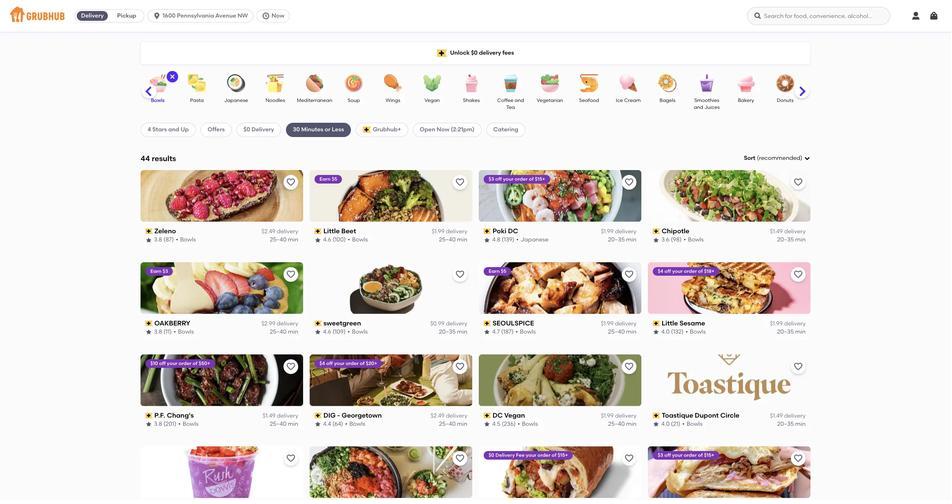 Task type: describe. For each thing, give the bounding box(es) containing it.
rush bowls logo image
[[141, 447, 303, 499]]

or
[[325, 126, 331, 133]]

save this restaurant image for $4 off your order of $18+
[[794, 270, 803, 280]]

bakery
[[738, 98, 754, 103]]

order for chang's
[[179, 361, 192, 367]]

$0 for $0 delivery fee your order of $15+
[[489, 453, 494, 459]]

donuts
[[777, 98, 794, 103]]

and for smoothies and juices
[[694, 105, 703, 110]]

delivery for little beet
[[446, 228, 467, 235]]

delivery for p.f. chang's
[[277, 413, 298, 420]]

delivery for poki dc
[[615, 228, 637, 235]]

min for sweetgreen
[[457, 329, 467, 336]]

20–35 min for toastique dupont circle
[[777, 421, 806, 428]]

• bowls for sweetgreen
[[348, 329, 368, 336]]

0 horizontal spatial $3
[[163, 269, 168, 274]]

min for little beet
[[457, 237, 467, 244]]

up
[[181, 126, 189, 133]]

3.8 (11)
[[154, 329, 172, 336]]

$1.99 for dc vegan
[[601, 413, 614, 420]]

4.8 (139)
[[492, 237, 514, 244]]

bowls for toastique dupont circle
[[687, 421, 703, 428]]

dc vegan
[[493, 412, 525, 420]]

earn $3
[[150, 269, 168, 274]]

4.0 (21)
[[662, 421, 680, 428]]

dig - georgetown logo image
[[310, 355, 472, 407]]

(187)
[[501, 329, 514, 336]]

30
[[293, 126, 300, 133]]

2 horizontal spatial svg image
[[911, 11, 921, 21]]

$1.99 delivery for dc vegan
[[601, 413, 637, 420]]

$0.99
[[430, 321, 445, 328]]

chang's
[[167, 412, 194, 420]]

of for dig - georgetown
[[360, 361, 365, 367]]

circle
[[720, 412, 740, 420]]

vegetarian image
[[536, 74, 564, 92]]

toastique dupont circle logo image
[[648, 355, 811, 407]]

results
[[152, 154, 176, 163]]

dupont
[[695, 412, 719, 420]]

)
[[800, 155, 802, 162]]

your for -
[[334, 361, 345, 367]]

shakes image
[[457, 74, 486, 92]]

44 results
[[141, 154, 176, 163]]

seafood image
[[575, 74, 604, 92]]

(236)
[[502, 421, 516, 428]]

of for p.f. chang's
[[193, 361, 198, 367]]

25–40 for dc vegan
[[608, 421, 625, 428]]

25–40 min for seoulspice
[[608, 329, 637, 336]]

chipotle logo image
[[648, 170, 811, 222]]

4.0 (132)
[[662, 329, 684, 336]]

1 horizontal spatial $15+
[[558, 453, 568, 459]]

oakberry
[[154, 320, 190, 328]]

star icon image for dig - georgetown
[[315, 422, 321, 428]]

20–35 min for little sesame
[[777, 329, 806, 336]]

oakberry logo image
[[141, 263, 303, 314]]

of for little sesame
[[698, 269, 703, 274]]

ice cream image
[[614, 74, 643, 92]]

0 horizontal spatial dc
[[493, 412, 503, 420]]

seafood
[[579, 98, 599, 103]]

bowls for zeleno
[[180, 237, 196, 244]]

toastique
[[662, 412, 693, 420]]

bowls for dc vegan
[[522, 421, 538, 428]]

$2.49 for zeleno
[[262, 228, 275, 235]]

4.7
[[492, 329, 500, 336]]

dig
[[323, 412, 336, 420]]

• bowls for toastique dupont circle
[[682, 421, 703, 428]]

• for oakberry
[[174, 329, 176, 336]]

• for dc vegan
[[518, 421, 520, 428]]

• bowls for p.f. chang's
[[178, 421, 199, 428]]

star icon image for toastique dupont circle
[[653, 422, 659, 428]]

44
[[141, 154, 150, 163]]

dig - georgetown
[[323, 412, 382, 420]]

25–40 min for p.f. chang's
[[270, 421, 298, 428]]

• bowls for seoulspice
[[516, 329, 536, 336]]

coffee
[[497, 98, 513, 103]]

save this restaurant image for $0 delivery fee your order of $15+
[[624, 455, 634, 464]]

subscription pass image for toastique dupont circle
[[653, 413, 660, 419]]

shakes
[[463, 98, 480, 103]]

$2.49 for dig - georgetown
[[431, 413, 445, 420]]

pasta image
[[183, 74, 211, 92]]

20–35 min for poki dc
[[608, 237, 637, 244]]

little for little beet
[[323, 228, 340, 235]]

subscription pass image for p.f. chang's
[[145, 413, 153, 419]]

• for chipotle
[[684, 237, 686, 244]]

wings
[[386, 98, 400, 103]]

25–40 for zeleno
[[270, 237, 287, 244]]

ice cream
[[616, 98, 641, 103]]

25–40 min for dig - georgetown
[[439, 421, 467, 428]]

avenue
[[215, 12, 236, 19]]

p.f.
[[154, 412, 165, 420]]

min for oakberry
[[288, 329, 298, 336]]

svg image inside the now button
[[262, 12, 270, 20]]

$15+ for poki dc logo
[[535, 176, 545, 182]]

1 horizontal spatial japanese
[[521, 237, 549, 244]]

bowls for p.f. chang's
[[183, 421, 199, 428]]

3.6 (98)
[[662, 237, 682, 244]]

20–35 min for chipotle
[[777, 237, 806, 244]]

(139)
[[502, 237, 514, 244]]

vegetarian
[[537, 98, 563, 103]]

$3 for poki dc logo
[[489, 176, 494, 182]]

coffee and tea
[[497, 98, 524, 110]]

delivery for dc vegan
[[615, 413, 637, 420]]

4.6 (109)
[[323, 329, 346, 336]]

3.8 for oakberry
[[154, 329, 162, 336]]

$4 off your order of $20+
[[320, 361, 377, 367]]

star icon image for chipotle
[[653, 237, 659, 244]]

$4 for little
[[658, 269, 663, 274]]

4.4
[[323, 421, 331, 428]]

noodles image
[[261, 74, 290, 92]]

mediterranean
[[297, 98, 332, 103]]

• bowls for dc vegan
[[518, 421, 538, 428]]

pennsylvania
[[177, 12, 214, 19]]

little sesame logo image
[[648, 263, 811, 314]]

bowls for seoulspice
[[520, 329, 536, 336]]

min for p.f. chang's
[[288, 421, 298, 428]]

svg image inside 1600 pennsylvania avenue nw button
[[153, 12, 161, 20]]

$0 delivery
[[244, 126, 274, 133]]

$4 for dig
[[320, 361, 325, 367]]

p.f. chang's  logo image
[[141, 355, 303, 407]]

$50+
[[199, 361, 210, 367]]

dc vegan logo image
[[479, 355, 642, 407]]

ice
[[616, 98, 623, 103]]

1 vertical spatial now
[[437, 126, 449, 133]]

chipotle
[[662, 228, 690, 235]]

3.6
[[662, 237, 670, 244]]

qdoba mexican eats logo image
[[479, 447, 642, 499]]

subscription pass image for little sesame
[[653, 321, 660, 327]]

sweetgreen
[[323, 320, 361, 328]]

min for little sesame
[[795, 329, 806, 336]]

• for dig - georgetown
[[345, 421, 347, 428]]

now button
[[257, 9, 293, 22]]

(64)
[[333, 421, 343, 428]]

off for p.f.
[[159, 361, 166, 367]]

25–40 for seoulspice
[[608, 329, 625, 336]]

off for poki
[[495, 176, 502, 182]]

3.8 (201)
[[154, 421, 176, 428]]

$10 off your order of $50+
[[150, 361, 210, 367]]

pickup button
[[110, 9, 144, 22]]

sort ( recommended )
[[744, 155, 802, 162]]

bowls for dig - georgetown
[[349, 421, 365, 428]]

delivery for zeleno
[[277, 228, 298, 235]]

svg image inside field
[[804, 155, 811, 162]]

$2.99
[[261, 321, 275, 328]]

(132)
[[671, 329, 684, 336]]

your for chang's
[[167, 361, 177, 367]]

bagels image
[[653, 74, 682, 92]]

$2.99 delivery
[[261, 321, 298, 328]]

japanese image
[[222, 74, 250, 92]]

$3 for immigrant food logo
[[658, 453, 663, 459]]

your for sesame
[[672, 269, 683, 274]]

mediterranean image
[[300, 74, 329, 92]]

20–35 for toastique dupont circle
[[777, 421, 794, 428]]

4.4 (64)
[[323, 421, 343, 428]]

bowls image
[[143, 74, 172, 92]]

unlock $0 delivery fees
[[450, 49, 514, 56]]

off for little
[[665, 269, 671, 274]]

1600 pennsylvania avenue nw button
[[148, 9, 257, 22]]

20–35 for little sesame
[[777, 329, 794, 336]]

min for chipotle
[[795, 237, 806, 244]]

bagels
[[660, 98, 676, 103]]

soup
[[348, 98, 360, 103]]

less
[[332, 126, 344, 133]]

little for little sesame
[[662, 320, 678, 328]]

4.8
[[492, 237, 500, 244]]

1 vertical spatial vegan
[[504, 412, 525, 420]]

delivery for dig - georgetown
[[446, 413, 467, 420]]

immigrant food logo image
[[648, 447, 811, 499]]

delivery for little sesame
[[784, 321, 806, 328]]

earn for oakberry
[[150, 269, 161, 274]]

subscription pass image for oakberry
[[145, 321, 153, 327]]

4.6 (100)
[[323, 237, 346, 244]]



Task type: locate. For each thing, give the bounding box(es) containing it.
25–40 min for dc vegan
[[608, 421, 637, 428]]

25–40 for p.f. chang's
[[270, 421, 287, 428]]

$1.49 delivery
[[770, 228, 806, 235], [263, 413, 298, 420], [770, 413, 806, 420]]

poki
[[493, 228, 507, 235]]

toastique dupont circle
[[662, 412, 740, 420]]

0 vertical spatial 4.6
[[323, 237, 331, 244]]

bowls down seoulspice at the right of the page
[[520, 329, 536, 336]]

3.8 for zeleno
[[154, 237, 162, 244]]

0 horizontal spatial earn $5
[[320, 176, 337, 182]]

$0 left fee
[[489, 453, 494, 459]]

star icon image for little sesame
[[653, 329, 659, 336]]

1 horizontal spatial $0
[[471, 49, 478, 56]]

star icon image left 4.6 (100)
[[315, 237, 321, 244]]

4.6 left the (100)
[[323, 237, 331, 244]]

star icon image
[[145, 237, 152, 244], [315, 237, 321, 244], [484, 237, 490, 244], [653, 237, 659, 244], [145, 329, 152, 336], [315, 329, 321, 336], [484, 329, 490, 336], [653, 329, 659, 336], [145, 422, 152, 428], [315, 422, 321, 428], [484, 422, 490, 428], [653, 422, 659, 428]]

$1.49 for p.f. chang's
[[263, 413, 275, 420]]

save this restaurant image
[[455, 178, 465, 187], [794, 178, 803, 187], [286, 270, 296, 280], [455, 270, 465, 280], [624, 270, 634, 280], [286, 362, 296, 372], [624, 362, 634, 372], [794, 362, 803, 372], [286, 455, 296, 464], [794, 455, 803, 464]]

star icon image left 4.7
[[484, 329, 490, 336]]

$1.49 delivery for toastique dupont circle
[[770, 413, 806, 420]]

1 vertical spatial earn $5
[[489, 269, 506, 274]]

• for toastique dupont circle
[[682, 421, 685, 428]]

$5 for little beet
[[332, 176, 337, 182]]

soup image
[[340, 74, 368, 92]]

bowls right (236)
[[522, 421, 538, 428]]

1 vertical spatial dc
[[493, 412, 503, 420]]

smoothies and juices
[[694, 98, 720, 110]]

subscription pass image left p.f. at the left of the page
[[145, 413, 153, 419]]

seoulspice
[[493, 320, 534, 328]]

dc
[[508, 228, 518, 235], [493, 412, 503, 420]]

dc up "(139)"
[[508, 228, 518, 235]]

0 horizontal spatial japanese
[[224, 98, 248, 103]]

$18+
[[704, 269, 715, 274]]

subscription pass image left little beet
[[315, 229, 322, 235]]

and inside smoothies and juices
[[694, 105, 703, 110]]

4.7 (187)
[[492, 329, 514, 336]]

3.8 for p.f. chang's
[[154, 421, 162, 428]]

japanese down japanese image
[[224, 98, 248, 103]]

subscription pass image left little sesame
[[653, 321, 660, 327]]

1 vertical spatial 4.0
[[662, 421, 670, 428]]

$2.49 delivery for dig - georgetown
[[431, 413, 467, 420]]

• bowls down "beet"
[[348, 237, 368, 244]]

little up 4.6 (100)
[[323, 228, 340, 235]]

star icon image for poki dc
[[484, 237, 490, 244]]

$1.99 delivery
[[432, 228, 467, 235], [601, 228, 637, 235], [601, 321, 637, 328], [770, 321, 806, 328], [601, 413, 637, 420]]

grubhub plus flag logo image left unlock
[[437, 49, 447, 57]]

$20+
[[366, 361, 377, 367]]

1 horizontal spatial $5
[[501, 269, 506, 274]]

1 4.6 from the top
[[323, 237, 331, 244]]

4.6 for little beet
[[323, 237, 331, 244]]

2 4.0 from the top
[[662, 421, 670, 428]]

donuts image
[[771, 74, 800, 92]]

1 horizontal spatial $4
[[658, 269, 663, 274]]

4.5
[[492, 421, 500, 428]]

3.8
[[154, 237, 162, 244], [154, 329, 162, 336], [154, 421, 162, 428]]

0 vertical spatial $0
[[471, 49, 478, 56]]

4.0 left (21)
[[662, 421, 670, 428]]

bowls down toastique dupont circle
[[687, 421, 703, 428]]

3 3.8 from the top
[[154, 421, 162, 428]]

min for seoulspice
[[626, 329, 637, 336]]

0 vertical spatial $2.49
[[262, 228, 275, 235]]

pasta
[[190, 98, 204, 103]]

subscription pass image for poki dc
[[484, 229, 491, 235]]

(11)
[[164, 329, 172, 336]]

min for toastique dupont circle
[[795, 421, 806, 428]]

smoothies
[[694, 98, 719, 103]]

• bowls right (87)
[[176, 237, 196, 244]]

0 horizontal spatial $2.49 delivery
[[262, 228, 298, 235]]

now inside button
[[272, 12, 284, 19]]

fees
[[503, 49, 514, 56]]

star icon image for zeleno
[[145, 237, 152, 244]]

delivery left pickup at the top
[[81, 12, 104, 19]]

subscription pass image left toastique in the right of the page
[[653, 413, 660, 419]]

delivery for seoulspice
[[615, 321, 637, 328]]

1 horizontal spatial earn
[[320, 176, 331, 182]]

0 horizontal spatial $2.49
[[262, 228, 275, 235]]

star icon image left "4.0 (132)"
[[653, 329, 659, 336]]

Search for food, convenience, alcohol... search field
[[747, 7, 890, 25]]

subscription pass image left chipotle
[[653, 229, 660, 235]]

$1.99 delivery for little sesame
[[770, 321, 806, 328]]

1 horizontal spatial earn $5
[[489, 269, 506, 274]]

save this restaurant image for $3 off your order of $15+
[[624, 178, 634, 187]]

-
[[337, 412, 340, 420]]

$0 right unlock
[[471, 49, 478, 56]]

$2.49
[[262, 228, 275, 235], [431, 413, 445, 420]]

delivery inside button
[[81, 12, 104, 19]]

• right (236)
[[518, 421, 520, 428]]

0 vertical spatial little
[[323, 228, 340, 235]]

3.8 left (11)
[[154, 329, 162, 336]]

0 horizontal spatial $15+
[[535, 176, 545, 182]]

1 vertical spatial $4
[[320, 361, 325, 367]]

1 horizontal spatial $3 off your order of $15+
[[658, 453, 714, 459]]

25–40 for dig - georgetown
[[439, 421, 456, 428]]

order for -
[[346, 361, 359, 367]]

$1.99 delivery for poki dc
[[601, 228, 637, 235]]

4.0 left (132) at right bottom
[[662, 329, 670, 336]]

30 minutes or less
[[293, 126, 344, 133]]

$4 down 3.6
[[658, 269, 663, 274]]

delivery button
[[75, 9, 110, 22]]

grubhub+
[[373, 126, 401, 133]]

2 horizontal spatial delivery
[[496, 453, 515, 459]]

0 horizontal spatial $3 off your order of $15+
[[489, 176, 545, 182]]

4.6 for sweetgreen
[[323, 329, 331, 336]]

• bowls for little beet
[[348, 237, 368, 244]]

20–35 min
[[608, 237, 637, 244], [777, 237, 806, 244], [439, 329, 467, 336], [777, 329, 806, 336], [777, 421, 806, 428]]

save this restaurant button
[[284, 175, 298, 190], [453, 175, 467, 190], [622, 175, 637, 190], [791, 175, 806, 190], [284, 268, 298, 282], [453, 268, 467, 282], [622, 268, 637, 282], [791, 268, 806, 282], [284, 360, 298, 375], [453, 360, 467, 375], [622, 360, 637, 375], [791, 360, 806, 375], [284, 452, 298, 467], [453, 452, 467, 467], [622, 452, 637, 467], [791, 452, 806, 467]]

offers
[[208, 126, 225, 133]]

smoothies and juices image
[[693, 74, 721, 92]]

bowls for little sesame
[[690, 329, 706, 336]]

25–40 min for zeleno
[[270, 237, 298, 244]]

1 horizontal spatial grubhub plus flag logo image
[[437, 49, 447, 57]]

0 horizontal spatial $5
[[332, 176, 337, 182]]

25–40 for oakberry
[[270, 329, 287, 336]]

3.8 down p.f. at the left of the page
[[154, 421, 162, 428]]

• bowls down seoulspice at the right of the page
[[516, 329, 536, 336]]

grubhub plus flag logo image for unlock $0 delivery fees
[[437, 49, 447, 57]]

$1.99 for little beet
[[432, 228, 445, 235]]

• japanese
[[516, 237, 549, 244]]

(21)
[[671, 421, 680, 428]]

• bowls
[[176, 237, 196, 244], [348, 237, 368, 244], [684, 237, 704, 244], [174, 329, 194, 336], [348, 329, 368, 336], [516, 329, 536, 336], [686, 329, 706, 336], [178, 421, 199, 428], [345, 421, 365, 428], [518, 421, 538, 428], [682, 421, 703, 428]]

subscription pass image
[[145, 229, 153, 235], [315, 229, 322, 235], [484, 229, 491, 235], [315, 321, 322, 327], [484, 413, 491, 419], [653, 413, 660, 419]]

$0 for $0 delivery
[[244, 126, 250, 133]]

subscription pass image left poki
[[484, 229, 491, 235]]

0 vertical spatial $4
[[658, 269, 663, 274]]

• bowls right (236)
[[518, 421, 538, 428]]

$2.49 delivery for zeleno
[[262, 228, 298, 235]]

$10
[[150, 361, 158, 367]]

little beet
[[323, 228, 356, 235]]

0 horizontal spatial $0
[[244, 126, 250, 133]]

$0.99 delivery
[[430, 321, 467, 328]]

0 vertical spatial 3.8
[[154, 237, 162, 244]]

bowls right (87)
[[180, 237, 196, 244]]

• bowls down oakberry at left bottom
[[174, 329, 194, 336]]

lunch specials image
[[810, 74, 839, 92]]

1 vertical spatial 4.6
[[323, 329, 331, 336]]

pickup
[[117, 12, 136, 19]]

0 vertical spatial earn $5
[[320, 176, 337, 182]]

0 vertical spatial $3
[[489, 176, 494, 182]]

1600
[[163, 12, 176, 19]]

zeleno
[[154, 228, 176, 235]]

2 vertical spatial 3.8
[[154, 421, 162, 428]]

• right (109)
[[348, 329, 350, 336]]

order for sesame
[[684, 269, 697, 274]]

2 horizontal spatial and
[[694, 105, 703, 110]]

star icon image for oakberry
[[145, 329, 152, 336]]

off
[[495, 176, 502, 182], [665, 269, 671, 274], [159, 361, 166, 367], [326, 361, 333, 367], [665, 453, 671, 459]]

• bowls down toastique dupont circle
[[682, 421, 703, 428]]

beet
[[341, 228, 356, 235]]

minutes
[[301, 126, 323, 133]]

• bowls right (98)
[[684, 237, 704, 244]]

• right (21)
[[682, 421, 685, 428]]

2 vertical spatial delivery
[[496, 453, 515, 459]]

bowls down sesame
[[690, 329, 706, 336]]

bowls down "beet"
[[352, 237, 368, 244]]

sort
[[744, 155, 756, 162]]

1 horizontal spatial now
[[437, 126, 449, 133]]

$1.49 for toastique dupont circle
[[770, 413, 783, 420]]

20–35 for poki dc
[[608, 237, 625, 244]]

25–40 min
[[270, 237, 298, 244], [439, 237, 467, 244], [270, 329, 298, 336], [608, 329, 637, 336], [270, 421, 298, 428], [439, 421, 467, 428], [608, 421, 637, 428]]

3.8 left (87)
[[154, 237, 162, 244]]

1 vertical spatial 3.8
[[154, 329, 162, 336]]

•
[[176, 237, 178, 244], [348, 237, 350, 244], [516, 237, 519, 244], [684, 237, 686, 244], [174, 329, 176, 336], [348, 329, 350, 336], [516, 329, 518, 336], [686, 329, 688, 336], [178, 421, 181, 428], [345, 421, 347, 428], [518, 421, 520, 428], [682, 421, 685, 428]]

0 vertical spatial and
[[515, 98, 524, 103]]

$0 right offers
[[244, 126, 250, 133]]

1 vertical spatial $2.49 delivery
[[431, 413, 467, 420]]

subscription pass image left oakberry at left bottom
[[145, 321, 153, 327]]

min for dig - georgetown
[[457, 421, 467, 428]]

• right (187)
[[516, 329, 518, 336]]

poki dc
[[493, 228, 518, 235]]

0 horizontal spatial $4
[[320, 361, 325, 367]]

1 horizontal spatial $2.49 delivery
[[431, 413, 467, 420]]

and inside coffee and tea
[[515, 98, 524, 103]]

4.6 left (109)
[[323, 329, 331, 336]]

earn $5
[[320, 176, 337, 182], [489, 269, 506, 274]]

1 horizontal spatial dc
[[508, 228, 518, 235]]

off for dig
[[326, 361, 333, 367]]

$3 off your order of $15+
[[489, 176, 545, 182], [658, 453, 714, 459]]

$4
[[658, 269, 663, 274], [320, 361, 325, 367]]

4.0 for little sesame
[[662, 329, 670, 336]]

$3
[[489, 176, 494, 182], [163, 269, 168, 274], [658, 453, 663, 459]]

1 vertical spatial and
[[694, 105, 703, 110]]

grubhub plus flag logo image for grubhub+
[[363, 127, 371, 133]]

$1.99 delivery for little beet
[[432, 228, 467, 235]]

order for dc
[[515, 176, 528, 182]]

dc up 4.5
[[493, 412, 503, 420]]

• right (87)
[[176, 237, 178, 244]]

delivery down "noodles"
[[252, 126, 274, 133]]

• for zeleno
[[176, 237, 178, 244]]

star icon image left 3.8 (11)
[[145, 329, 152, 336]]

of for poki dc
[[529, 176, 534, 182]]

star icon image left 4.4
[[315, 422, 321, 428]]

subscription pass image left dig
[[315, 413, 322, 419]]

subscription pass image left seoulspice at the right of the page
[[484, 321, 491, 327]]

(100)
[[333, 237, 346, 244]]

star icon image left the 3.8 (201)
[[145, 422, 152, 428]]

(
[[757, 155, 759, 162]]

0 vertical spatial $2.49 delivery
[[262, 228, 298, 235]]

• right (98)
[[684, 237, 686, 244]]

sweetgreen logo image
[[310, 263, 472, 314]]

1 horizontal spatial and
[[515, 98, 524, 103]]

1 vertical spatial delivery
[[252, 126, 274, 133]]

1 vertical spatial japanese
[[521, 237, 549, 244]]

coffee and tea image
[[496, 74, 525, 92]]

subscription pass image
[[653, 229, 660, 235], [145, 321, 153, 327], [484, 321, 491, 327], [653, 321, 660, 327], [145, 413, 153, 419], [315, 413, 322, 419]]

order
[[515, 176, 528, 182], [684, 269, 697, 274], [179, 361, 192, 367], [346, 361, 359, 367], [538, 453, 551, 459], [684, 453, 697, 459]]

bakery image
[[732, 74, 760, 92]]

subscription pass image for zeleno
[[145, 229, 153, 235]]

1 4.0 from the top
[[662, 329, 670, 336]]

4 stars and up
[[148, 126, 189, 133]]

1 vertical spatial grubhub plus flag logo image
[[363, 127, 371, 133]]

star icon image left 3.8 (87)
[[145, 237, 152, 244]]

open now (2:21pm)
[[420, 126, 475, 133]]

poki dc logo image
[[479, 170, 642, 222]]

2 4.6 from the top
[[323, 329, 331, 336]]

grubhub plus flag logo image left grubhub+
[[363, 127, 371, 133]]

grubhub plus flag logo image
[[437, 49, 447, 57], [363, 127, 371, 133]]

vegan image
[[418, 74, 447, 92]]

0 horizontal spatial delivery
[[81, 12, 104, 19]]

0 horizontal spatial now
[[272, 12, 284, 19]]

0 horizontal spatial earn
[[150, 269, 161, 274]]

bowls for chipotle
[[688, 237, 704, 244]]

• bowls down sweetgreen
[[348, 329, 368, 336]]

bowls for oakberry
[[178, 329, 194, 336]]

star icon image left 4.6 (109)
[[315, 329, 321, 336]]

• down "beet"
[[348, 237, 350, 244]]

1 horizontal spatial delivery
[[252, 126, 274, 133]]

4
[[148, 126, 151, 133]]

(98)
[[671, 237, 682, 244]]

2 3.8 from the top
[[154, 329, 162, 336]]

little
[[323, 228, 340, 235], [662, 320, 678, 328]]

star icon image left 4.5
[[484, 422, 490, 428]]

min for zeleno
[[288, 237, 298, 244]]

bowls right (98)
[[688, 237, 704, 244]]

now right open
[[437, 126, 449, 133]]

1 vertical spatial $3
[[163, 269, 168, 274]]

2 horizontal spatial $0
[[489, 453, 494, 459]]

delivery left fee
[[496, 453, 515, 459]]

delivery for $0 delivery fee your order of $15+
[[496, 453, 515, 459]]

• bowls down chang's
[[178, 421, 199, 428]]

• right (11)
[[174, 329, 176, 336]]

seoulspice logo image
[[479, 263, 642, 314]]

• bowls for chipotle
[[684, 237, 704, 244]]

• down little sesame
[[686, 329, 688, 336]]

and for coffee and tea
[[515, 98, 524, 103]]

$1.49
[[770, 228, 783, 235], [263, 413, 275, 420], [770, 413, 783, 420]]

0 vertical spatial 4.0
[[662, 329, 670, 336]]

1 horizontal spatial $2.49
[[431, 413, 445, 420]]

subscription pass image for seoulspice
[[484, 321, 491, 327]]

1 horizontal spatial little
[[662, 320, 678, 328]]

save this restaurant image
[[286, 178, 296, 187], [624, 178, 634, 187], [794, 270, 803, 280], [455, 362, 465, 372], [455, 455, 465, 464], [624, 455, 634, 464]]

4.5 (236)
[[492, 421, 516, 428]]

vegan down vegan image
[[425, 98, 440, 103]]

bowls
[[151, 98, 165, 103], [180, 237, 196, 244], [352, 237, 368, 244], [688, 237, 704, 244], [178, 329, 194, 336], [352, 329, 368, 336], [520, 329, 536, 336], [690, 329, 706, 336], [183, 421, 199, 428], [349, 421, 365, 428], [522, 421, 538, 428], [687, 421, 703, 428]]

1 vertical spatial $3 off your order of $15+
[[658, 453, 714, 459]]

bowls down bowls image
[[151, 98, 165, 103]]

svg image
[[929, 11, 939, 21], [153, 12, 161, 20], [754, 12, 762, 20], [169, 74, 176, 80]]

• right "(139)"
[[516, 237, 519, 244]]

now right nw
[[272, 12, 284, 19]]

1 vertical spatial little
[[662, 320, 678, 328]]

bowls down 'georgetown'
[[349, 421, 365, 428]]

2 horizontal spatial earn
[[489, 269, 500, 274]]

0 vertical spatial $3 off your order of $15+
[[489, 176, 545, 182]]

$1.99 delivery for seoulspice
[[601, 321, 637, 328]]

delivery for oakberry
[[277, 321, 298, 328]]

$0
[[471, 49, 478, 56], [244, 126, 250, 133], [489, 453, 494, 459]]

1 vertical spatial $5
[[501, 269, 506, 274]]

0 horizontal spatial little
[[323, 228, 340, 235]]

star icon image for dc vegan
[[484, 422, 490, 428]]

1 horizontal spatial $3
[[489, 176, 494, 182]]

stars
[[152, 126, 167, 133]]

aloha poke logo image
[[310, 447, 472, 499]]

vegan
[[425, 98, 440, 103], [504, 412, 525, 420]]

tea
[[506, 105, 515, 110]]

cream
[[624, 98, 641, 103]]

bowls down sweetgreen
[[352, 329, 368, 336]]

0 horizontal spatial and
[[168, 126, 179, 133]]

0 vertical spatial vegan
[[425, 98, 440, 103]]

and up tea at the top
[[515, 98, 524, 103]]

$4 off your order of $18+
[[658, 269, 715, 274]]

bowls for little beet
[[352, 237, 368, 244]]

vegan up (236)
[[504, 412, 525, 420]]

recommended
[[759, 155, 800, 162]]

little beet logo image
[[310, 170, 472, 222]]

main navigation navigation
[[0, 0, 951, 32]]

star icon image left 3.6
[[653, 237, 659, 244]]

bowls down chang's
[[183, 421, 199, 428]]

subscription pass image left sweetgreen
[[315, 321, 322, 327]]

(2:21pm)
[[451, 126, 475, 133]]

1 horizontal spatial svg image
[[804, 155, 811, 162]]

bowls down oakberry at left bottom
[[178, 329, 194, 336]]

2 vertical spatial $3
[[658, 453, 663, 459]]

subscription pass image left the zeleno
[[145, 229, 153, 235]]

0 horizontal spatial svg image
[[262, 12, 270, 20]]

0 horizontal spatial grubhub plus flag logo image
[[363, 127, 371, 133]]

• bowls for dig - georgetown
[[345, 421, 365, 428]]

earn $5 for seoulspice
[[489, 269, 506, 274]]

1 3.8 from the top
[[154, 237, 162, 244]]

and left up
[[168, 126, 179, 133]]

1 vertical spatial $2.49
[[431, 413, 445, 420]]

$1.49 delivery for p.f. chang's
[[263, 413, 298, 420]]

• bowls down sesame
[[686, 329, 706, 336]]

0 vertical spatial delivery
[[81, 12, 104, 19]]

delivery for chipotle
[[784, 228, 806, 235]]

unlock
[[450, 49, 470, 56]]

0 vertical spatial grubhub plus flag logo image
[[437, 49, 447, 57]]

2 horizontal spatial $3
[[658, 453, 663, 459]]

wings image
[[379, 74, 407, 92]]

2 vertical spatial $0
[[489, 453, 494, 459]]

• for poki dc
[[516, 237, 519, 244]]

little sesame
[[662, 320, 705, 328]]

sesame
[[680, 320, 705, 328]]

0 vertical spatial dc
[[508, 228, 518, 235]]

None field
[[744, 154, 811, 163]]

svg image
[[911, 11, 921, 21], [262, 12, 270, 20], [804, 155, 811, 162]]

• for little sesame
[[686, 329, 688, 336]]

1 vertical spatial $0
[[244, 126, 250, 133]]

0 vertical spatial $5
[[332, 176, 337, 182]]

catering
[[493, 126, 518, 133]]

star icon image left 4.8
[[484, 237, 490, 244]]

0 vertical spatial japanese
[[224, 98, 248, 103]]

$0 delivery fee your order of $15+
[[489, 453, 568, 459]]

$3 off your order of $15+ for immigrant food logo
[[658, 453, 714, 459]]

and down smoothies
[[694, 105, 703, 110]]

3.8 (87)
[[154, 237, 174, 244]]

• down chang's
[[178, 421, 181, 428]]

subscription pass image left dc vegan
[[484, 413, 491, 419]]

• for sweetgreen
[[348, 329, 350, 336]]

little up "4.0 (132)"
[[662, 320, 678, 328]]

bowls for sweetgreen
[[352, 329, 368, 336]]

25–40 for little beet
[[439, 237, 456, 244]]

none field containing sort
[[744, 154, 811, 163]]

delivery for $0 delivery
[[252, 126, 274, 133]]

$5 for seoulspice
[[501, 269, 506, 274]]

zeleno logo image
[[141, 170, 303, 222]]

earn
[[320, 176, 331, 182], [150, 269, 161, 274], [489, 269, 500, 274]]

p.f. chang's
[[154, 412, 194, 420]]

• right the (64)
[[345, 421, 347, 428]]

0 vertical spatial now
[[272, 12, 284, 19]]

japanese right "(139)"
[[521, 237, 549, 244]]

0 horizontal spatial vegan
[[425, 98, 440, 103]]

delivery for toastique dupont circle
[[784, 413, 806, 420]]

star icon image for seoulspice
[[484, 329, 490, 336]]

2 vertical spatial and
[[168, 126, 179, 133]]

25–40 min for oakberry
[[270, 329, 298, 336]]

earn $5 for little beet
[[320, 176, 337, 182]]

star icon image left 4.0 (21)
[[653, 422, 659, 428]]

georgetown
[[342, 412, 382, 420]]

• bowls down the dig - georgetown on the bottom
[[345, 421, 365, 428]]

1 horizontal spatial vegan
[[504, 412, 525, 420]]

$4 down 4.6 (109)
[[320, 361, 325, 367]]

2 horizontal spatial $15+
[[704, 453, 714, 459]]

(109)
[[333, 329, 346, 336]]

subscription pass image for sweetgreen
[[315, 321, 322, 327]]

open
[[420, 126, 435, 133]]

star icon image for little beet
[[315, 237, 321, 244]]



Task type: vqa. For each thing, say whether or not it's contained in the screenshot.
Open
yes



